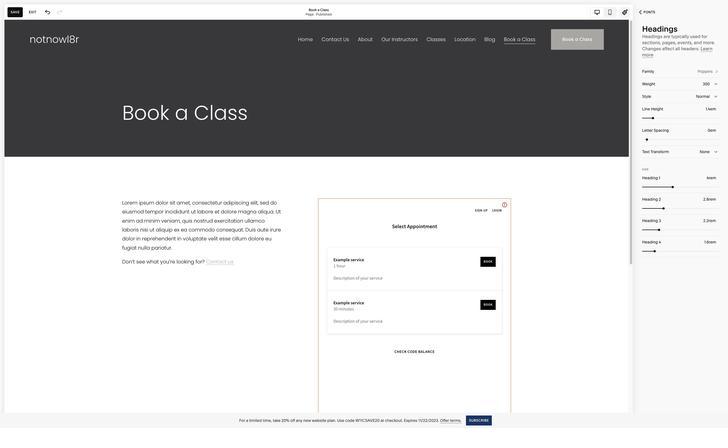 Task type: locate. For each thing, give the bounding box(es) containing it.
a inside book a class page · published
[[318, 8, 320, 12]]

w11csave20
[[356, 418, 380, 423]]

Heading 4 range field
[[643, 245, 719, 257]]

book
[[309, 8, 317, 12]]

heading left 4
[[643, 240, 658, 245]]

1 horizontal spatial a
[[318, 8, 320, 12]]

heading 3
[[643, 218, 661, 223]]

300
[[703, 81, 710, 86]]

save button
[[8, 7, 23, 17]]

website
[[312, 418, 326, 423]]

plan.
[[327, 418, 336, 423]]

exit
[[29, 10, 36, 14]]

1 headings from the top
[[643, 24, 678, 34]]

sections,
[[643, 40, 662, 45]]

exit button
[[26, 7, 40, 17]]

fonts button
[[633, 6, 662, 18]]

3
[[659, 218, 661, 223]]

1 vertical spatial a
[[246, 418, 248, 423]]

a right the for
[[246, 418, 248, 423]]

a right book
[[318, 8, 320, 12]]

text transform
[[643, 149, 669, 154]]

Heading 1 range field
[[643, 181, 719, 193]]

checkout.
[[385, 418, 403, 423]]

line
[[643, 106, 650, 111]]

heading left 1
[[643, 175, 658, 180]]

text
[[643, 149, 650, 154]]

off
[[290, 418, 295, 423]]

more.
[[703, 40, 716, 45]]

normal
[[696, 94, 710, 99]]

family
[[643, 69, 654, 74]]

learn
[[701, 46, 713, 51]]

Letter Spacing text field
[[708, 127, 718, 133]]

Heading 4 text field
[[705, 239, 718, 245]]

pages,
[[663, 40, 677, 45]]

3 heading from the top
[[643, 218, 658, 223]]

size
[[643, 168, 649, 171]]

Line Height text field
[[706, 106, 718, 112]]

0 horizontal spatial a
[[246, 418, 248, 423]]

headings
[[643, 24, 678, 34], [643, 34, 663, 39]]

a for book
[[318, 8, 320, 12]]

time,
[[263, 418, 272, 423]]

2 heading from the top
[[643, 197, 658, 202]]

weight
[[643, 81, 656, 86]]

·
[[315, 12, 315, 16]]

heading left 3
[[643, 218, 658, 223]]

offer
[[440, 418, 449, 423]]

11/22/2023.
[[419, 418, 439, 423]]

20%
[[282, 418, 290, 423]]

learn more link
[[643, 46, 713, 58]]

all
[[676, 46, 680, 51]]

a for for
[[246, 418, 248, 423]]

for
[[702, 34, 708, 39]]

save
[[11, 10, 20, 14]]

heading left 2 on the right top of the page
[[643, 197, 658, 202]]

heading 4
[[643, 240, 661, 245]]

book a class page · published
[[306, 8, 332, 16]]

2
[[659, 197, 661, 202]]

offer terms. link
[[440, 418, 462, 423]]

changes
[[643, 46, 661, 51]]

1 heading from the top
[[643, 175, 658, 180]]

headings for headings are typically used for sections, pages, events, and more. changes affect all headers.
[[643, 34, 663, 39]]

and
[[694, 40, 702, 45]]

a
[[318, 8, 320, 12], [246, 418, 248, 423]]

at
[[381, 418, 384, 423]]

height
[[651, 106, 663, 111]]

None field
[[643, 78, 719, 90], [643, 90, 719, 103], [643, 146, 719, 158], [643, 78, 719, 90], [643, 90, 719, 103], [643, 146, 719, 158]]

heading
[[643, 175, 658, 180], [643, 197, 658, 202], [643, 218, 658, 223], [643, 240, 658, 245]]

heading 1
[[643, 175, 661, 180]]

headings inside headings are typically used for sections, pages, events, and more. changes affect all headers.
[[643, 34, 663, 39]]

Heading 3 range field
[[643, 224, 719, 236]]

heading for heading 1
[[643, 175, 658, 180]]

published
[[316, 12, 332, 16]]

tab list
[[591, 8, 617, 17]]

more
[[643, 52, 654, 58]]

4 heading from the top
[[643, 240, 658, 245]]

2 headings from the top
[[643, 34, 663, 39]]

take
[[273, 418, 281, 423]]

heading for heading 4
[[643, 240, 658, 245]]

letter spacing
[[643, 128, 669, 133]]

0 vertical spatial a
[[318, 8, 320, 12]]



Task type: vqa. For each thing, say whether or not it's contained in the screenshot.
Asap image
no



Task type: describe. For each thing, give the bounding box(es) containing it.
new
[[303, 418, 311, 423]]

heading for heading 3
[[643, 218, 658, 223]]

1
[[659, 175, 661, 180]]

class
[[320, 8, 329, 12]]

Heading 3 text field
[[704, 218, 718, 224]]

4
[[659, 240, 661, 245]]

limited
[[249, 418, 262, 423]]

heading 2
[[643, 197, 661, 202]]

page
[[306, 12, 314, 16]]

letter
[[643, 128, 653, 133]]

Heading 2 text field
[[704, 196, 718, 202]]

heading for heading 2
[[643, 197, 658, 202]]

subscribe
[[469, 418, 489, 422]]

headings for headings
[[643, 24, 678, 34]]

learn more
[[643, 46, 713, 58]]

headings are typically used for sections, pages, events, and more. changes affect all headers.
[[643, 34, 716, 51]]

line height
[[643, 106, 663, 111]]

affect
[[662, 46, 675, 51]]

for
[[239, 418, 245, 423]]

for a limited time, take 20% off any new website plan. use code w11csave20 at checkout. expires 11/22/2023. offer terms.
[[239, 418, 462, 423]]

Letter Spacing range field
[[643, 133, 719, 146]]

style
[[643, 94, 652, 99]]

Heading 1 text field
[[707, 175, 718, 181]]

subscribe button
[[466, 416, 492, 426]]

typically
[[672, 34, 689, 39]]

any
[[296, 418, 303, 423]]

expires
[[404, 418, 418, 423]]

Line Height range field
[[643, 112, 719, 124]]

code
[[345, 418, 355, 423]]

none
[[700, 149, 710, 154]]

are
[[664, 34, 671, 39]]

use
[[337, 418, 344, 423]]

used
[[690, 34, 701, 39]]

poppins
[[698, 69, 713, 74]]

transform
[[651, 149, 669, 154]]

fonts
[[644, 10, 656, 14]]

Heading 2 range field
[[643, 202, 719, 214]]

spacing
[[654, 128, 669, 133]]

events,
[[678, 40, 693, 45]]

terms.
[[450, 418, 462, 423]]

headers.
[[681, 46, 700, 51]]



